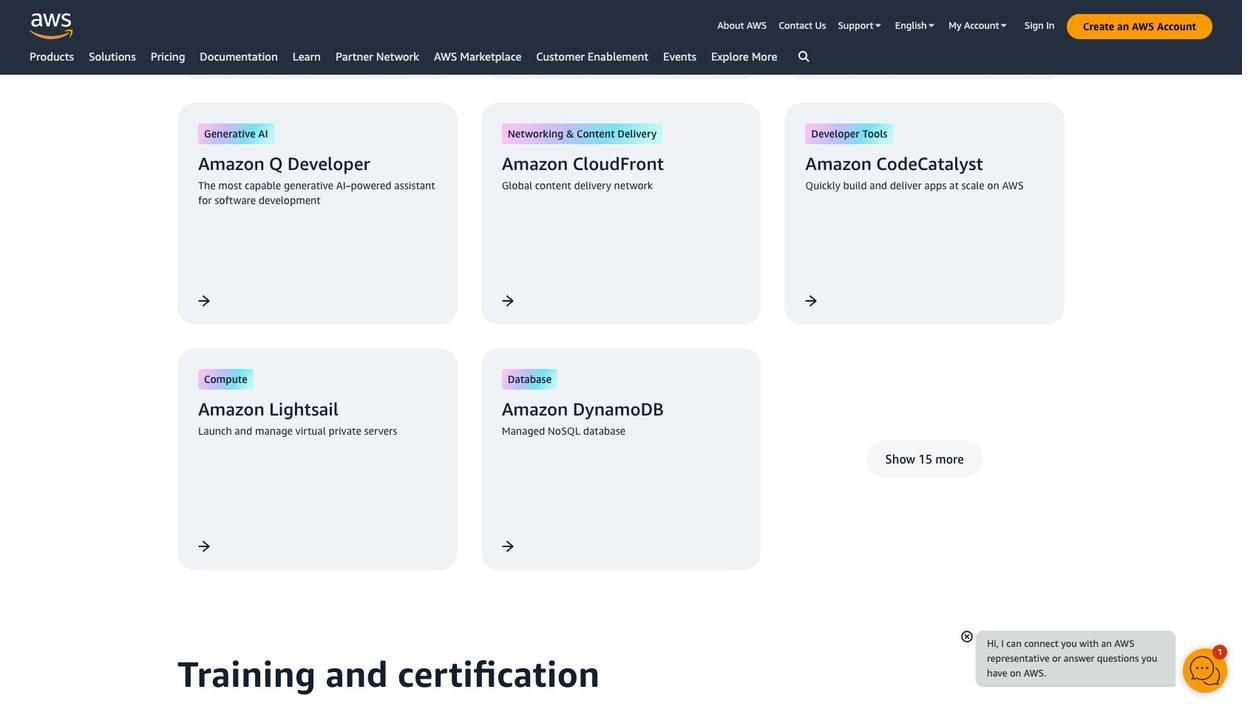 Task type: vqa. For each thing, say whether or not it's contained in the screenshot.
community icon
no



Task type: describe. For each thing, give the bounding box(es) containing it.
secondary navigation element
[[718, 12, 1213, 39]]

primary navigation element
[[22, 37, 813, 81]]

access account options image
[[1002, 21, 1007, 30]]

1 messages element
[[1213, 645, 1228, 660]]

explore support options image
[[876, 21, 882, 30]]



Task type: locate. For each thing, give the bounding box(es) containing it.
navigation
[[0, 0, 1243, 81]]

region
[[962, 623, 1228, 698]]

aws assistant bot image
[[1184, 648, 1228, 693]]

set site language image
[[929, 21, 935, 30]]



